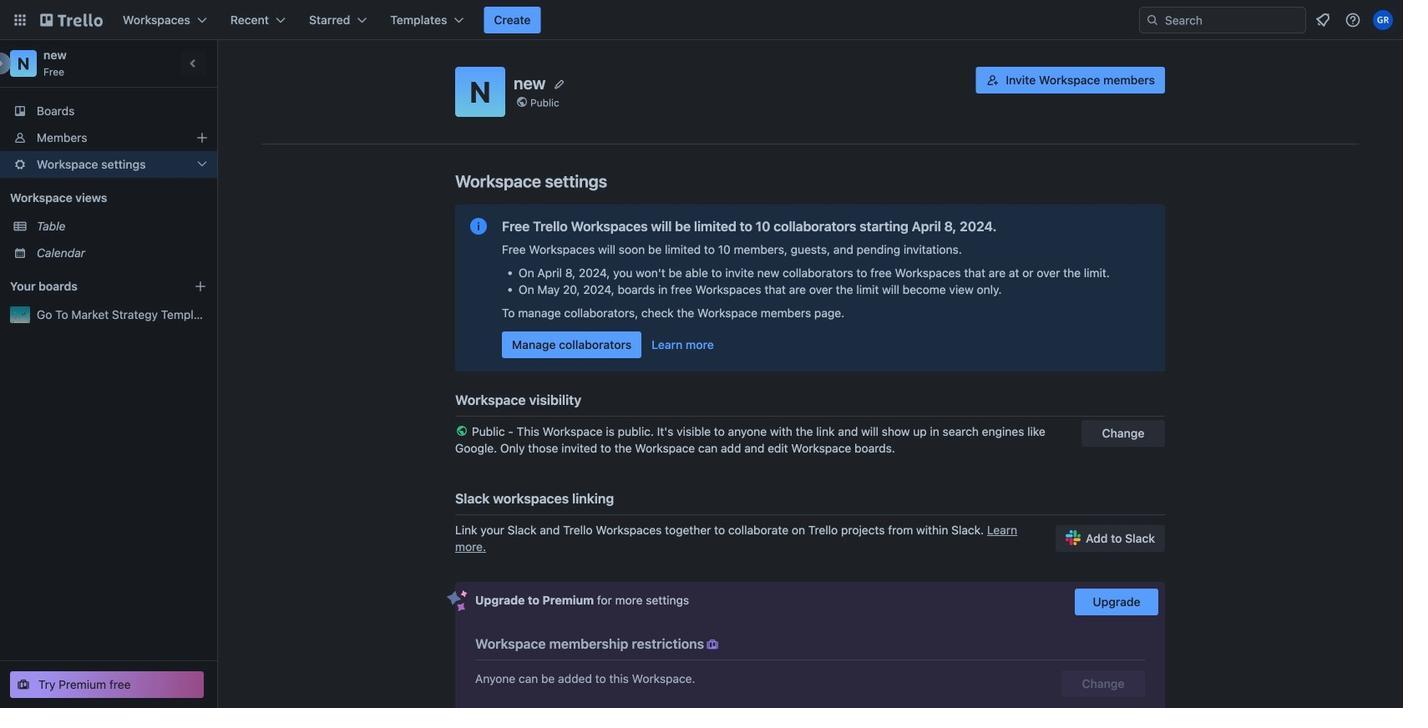 Task type: describe. For each thing, give the bounding box(es) containing it.
0 notifications image
[[1313, 10, 1333, 30]]

primary element
[[0, 0, 1404, 40]]

open information menu image
[[1345, 12, 1362, 28]]

sm image
[[704, 637, 721, 653]]

Search field
[[1140, 7, 1307, 33]]

greg robinson (gregrobinson96) image
[[1373, 10, 1393, 30]]

sparkle image
[[447, 591, 468, 612]]

back to home image
[[40, 7, 103, 33]]



Task type: vqa. For each thing, say whether or not it's contained in the screenshot.
GREG ROBINSON (GREGROBINSON96) image
yes



Task type: locate. For each thing, give the bounding box(es) containing it.
add board image
[[194, 280, 207, 293]]

workspace navigation collapse icon image
[[182, 52, 206, 75]]

search image
[[1146, 13, 1160, 27]]

your boards with 1 items element
[[10, 277, 169, 297]]



